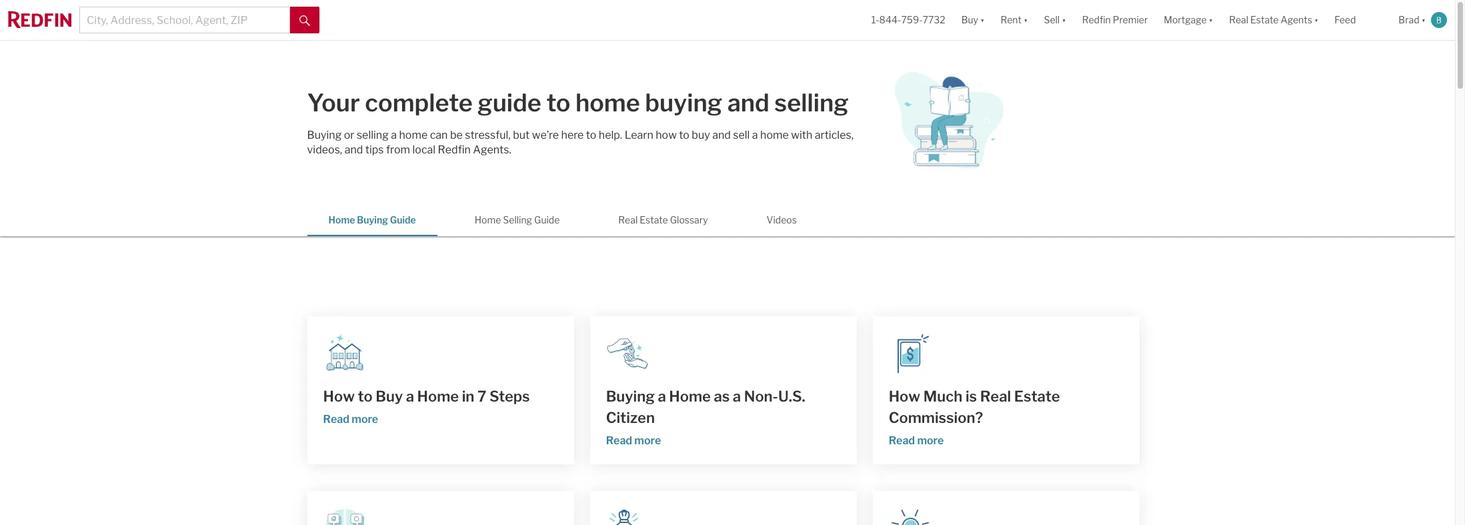 Task type: locate. For each thing, give the bounding box(es) containing it.
1 ▾ from the left
[[981, 14, 985, 26]]

2 horizontal spatial home
[[761, 128, 789, 141]]

in
[[462, 388, 475, 405]]

0 vertical spatial estate
[[1251, 14, 1279, 26]]

videos
[[767, 214, 797, 226]]

buying
[[645, 88, 723, 117]]

2 vertical spatial buying
[[606, 388, 655, 405]]

a bag of money image
[[606, 507, 649, 525]]

learn
[[625, 128, 654, 141]]

how up commission?
[[889, 388, 921, 405]]

a left in
[[406, 388, 414, 405]]

your
[[307, 88, 360, 117]]

buying for buying or selling a home can be stressful, but we're here to help. learn how to buy and sell a home with articles, videos, and tips from local redfin agents.
[[307, 128, 342, 141]]

1 vertical spatial buying
[[357, 214, 388, 226]]

home inside buying a home as a non-u.s. citizen
[[669, 388, 711, 405]]

more for to
[[352, 413, 378, 426]]

estate left glossary
[[640, 214, 668, 226]]

home up local
[[399, 128, 428, 141]]

home for a
[[399, 128, 428, 141]]

▾ for sell ▾
[[1062, 14, 1067, 26]]

0 horizontal spatial real
[[619, 214, 638, 226]]

▾ for brad ▾
[[1422, 14, 1427, 26]]

0 horizontal spatial buying
[[307, 128, 342, 141]]

1 vertical spatial real
[[619, 214, 638, 226]]

▾ right brad on the right top of the page
[[1422, 14, 1427, 26]]

▾
[[981, 14, 985, 26], [1024, 14, 1028, 26], [1062, 14, 1067, 26], [1209, 14, 1214, 26], [1315, 14, 1319, 26], [1422, 14, 1427, 26]]

5 ▾ from the left
[[1315, 14, 1319, 26]]

buying or selling a home can be stressful, but we're here to help. learn how to buy and sell a home with articles, videos, and tips from local redfin agents.
[[307, 128, 854, 156]]

▾ inside mortgage ▾ dropdown button
[[1209, 14, 1214, 26]]

2 horizontal spatial real
[[1230, 14, 1249, 26]]

read more for how much is real estate commission?
[[889, 434, 944, 447]]

more
[[352, 413, 378, 426], [635, 434, 661, 447], [918, 434, 944, 447]]

local
[[413, 143, 436, 156]]

help.
[[599, 128, 623, 141]]

with
[[791, 128, 813, 141]]

a lightbulb image
[[889, 507, 932, 525]]

read more down citizen
[[606, 434, 661, 447]]

2 horizontal spatial read
[[889, 434, 916, 447]]

0 vertical spatial redfin
[[1083, 14, 1111, 26]]

▾ inside buy ▾ dropdown button
[[981, 14, 985, 26]]

a up from
[[391, 128, 397, 141]]

a
[[391, 128, 397, 141], [753, 128, 758, 141], [406, 388, 414, 405], [658, 388, 666, 405], [733, 388, 741, 405]]

real left glossary
[[619, 214, 638, 226]]

1 horizontal spatial home
[[576, 88, 640, 117]]

read
[[323, 413, 350, 426], [606, 434, 633, 447], [889, 434, 916, 447]]

sell ▾
[[1045, 14, 1067, 26]]

to left the buy
[[679, 128, 690, 141]]

be
[[450, 128, 463, 141]]

and up sell
[[728, 88, 770, 117]]

selling up tips
[[357, 128, 389, 141]]

a right sell
[[753, 128, 758, 141]]

brad
[[1399, 14, 1420, 26]]

selling inside "buying or selling a home can be stressful, but we're here to help. learn how to buy and sell a home with articles, videos, and tips from local redfin agents."
[[357, 128, 389, 141]]

759-
[[902, 14, 923, 26]]

0 horizontal spatial home
[[399, 128, 428, 141]]

a left as
[[658, 388, 666, 405]]

buying a home as a non-u.s. citizen
[[606, 388, 806, 426]]

read more down commission?
[[889, 434, 944, 447]]

2 guide from the left
[[534, 214, 560, 226]]

illustration of a house image
[[323, 332, 366, 375]]

submit search image
[[300, 15, 310, 26]]

read for how to buy a home in 7 steps
[[323, 413, 350, 426]]

rent ▾ button
[[993, 0, 1036, 40]]

real estate glossary
[[619, 214, 708, 226]]

redfin left premier
[[1083, 14, 1111, 26]]

more down how to buy a home in 7 steps
[[352, 413, 378, 426]]

6 ▾ from the left
[[1422, 14, 1427, 26]]

citizen
[[606, 409, 655, 426]]

1 vertical spatial estate
[[640, 214, 668, 226]]

0 horizontal spatial guide
[[390, 214, 416, 226]]

read down citizen
[[606, 434, 633, 447]]

home inside home selling guide link
[[475, 214, 501, 226]]

premier
[[1113, 14, 1149, 26]]

home selling guide link
[[454, 204, 581, 235]]

estate for agents
[[1251, 14, 1279, 26]]

2 vertical spatial estate
[[1015, 388, 1061, 405]]

1 horizontal spatial selling
[[775, 88, 849, 117]]

how down illustration of a house image at bottom left
[[323, 388, 355, 405]]

2 horizontal spatial read more
[[889, 434, 944, 447]]

selling up with
[[775, 88, 849, 117]]

mortgage
[[1165, 14, 1207, 26]]

1 vertical spatial and
[[713, 128, 731, 141]]

1 guide from the left
[[390, 214, 416, 226]]

buy
[[692, 128, 710, 141]]

3 ▾ from the left
[[1062, 14, 1067, 26]]

home left with
[[761, 128, 789, 141]]

videos link
[[746, 204, 819, 235]]

estate inside how much is real estate commission?
[[1015, 388, 1061, 405]]

0 vertical spatial buying
[[307, 128, 342, 141]]

redfin
[[1083, 14, 1111, 26], [438, 143, 471, 156]]

how much is real estate commission? link
[[889, 386, 1124, 428]]

▾ inside sell ▾ dropdown button
[[1062, 14, 1067, 26]]

read more
[[323, 413, 378, 426], [606, 434, 661, 447], [889, 434, 944, 447]]

0 horizontal spatial selling
[[357, 128, 389, 141]]

▾ right rent in the top right of the page
[[1024, 14, 1028, 26]]

home
[[576, 88, 640, 117], [399, 128, 428, 141], [761, 128, 789, 141]]

1 vertical spatial buy
[[376, 388, 403, 405]]

0 horizontal spatial buy
[[376, 388, 403, 405]]

sell ▾ button
[[1036, 0, 1075, 40]]

how
[[323, 388, 355, 405], [889, 388, 921, 405]]

0 horizontal spatial estate
[[640, 214, 668, 226]]

reading resources image
[[879, 70, 1013, 170]]

home
[[329, 214, 355, 226], [475, 214, 501, 226], [417, 388, 459, 405], [669, 388, 711, 405]]

▾ right mortgage
[[1209, 14, 1214, 26]]

redfin premier button
[[1075, 0, 1157, 40]]

complete
[[365, 88, 473, 117]]

real inside dropdown button
[[1230, 14, 1249, 26]]

your complete guide to home buying and selling
[[307, 88, 849, 117]]

buying inside "buying or selling a home can be stressful, but we're here to help. learn how to buy and sell a home with articles, videos, and tips from local redfin agents."
[[307, 128, 342, 141]]

estate left "agents"
[[1251, 14, 1279, 26]]

how inside how much is real estate commission?
[[889, 388, 921, 405]]

buying inside buying a home as a non-u.s. citizen
[[606, 388, 655, 405]]

▾ for buy ▾
[[981, 14, 985, 26]]

real right the mortgage ▾
[[1230, 14, 1249, 26]]

home inside home buying guide link
[[329, 214, 355, 226]]

and down or
[[345, 143, 363, 156]]

or
[[344, 128, 355, 141]]

read down illustration of a house image at bottom left
[[323, 413, 350, 426]]

mortgage ▾ button
[[1165, 0, 1214, 40]]

1 horizontal spatial read more
[[606, 434, 661, 447]]

and
[[728, 88, 770, 117], [713, 128, 731, 141], [345, 143, 363, 156]]

1 horizontal spatial read
[[606, 434, 633, 447]]

2 ▾ from the left
[[1024, 14, 1028, 26]]

▾ inside rent ▾ dropdown button
[[1024, 14, 1028, 26]]

0 horizontal spatial read
[[323, 413, 350, 426]]

estate inside dropdown button
[[1251, 14, 1279, 26]]

1 horizontal spatial buy
[[962, 14, 979, 26]]

buying
[[307, 128, 342, 141], [357, 214, 388, 226], [606, 388, 655, 405]]

2 vertical spatial and
[[345, 143, 363, 156]]

read down commission?
[[889, 434, 916, 447]]

here
[[562, 128, 584, 141]]

u.s.
[[779, 388, 806, 405]]

real right the is
[[981, 388, 1012, 405]]

real for real estate agents ▾
[[1230, 14, 1249, 26]]

read more down illustration of a house image at bottom left
[[323, 413, 378, 426]]

▾ for rent ▾
[[1024, 14, 1028, 26]]

more down citizen
[[635, 434, 661, 447]]

and left sell
[[713, 128, 731, 141]]

estate
[[1251, 14, 1279, 26], [640, 214, 668, 226], [1015, 388, 1061, 405]]

2 horizontal spatial more
[[918, 434, 944, 447]]

read more for how to buy a home in 7 steps
[[323, 413, 378, 426]]

to
[[547, 88, 571, 117], [586, 128, 597, 141], [679, 128, 690, 141], [358, 388, 373, 405]]

1 horizontal spatial real
[[981, 388, 1012, 405]]

steps
[[490, 388, 530, 405]]

2 vertical spatial real
[[981, 388, 1012, 405]]

▾ right "agents"
[[1315, 14, 1319, 26]]

1 horizontal spatial how
[[889, 388, 921, 405]]

1-844-759-7732
[[872, 14, 946, 26]]

home inside how to buy a home in 7 steps link
[[417, 388, 459, 405]]

estate right the is
[[1015, 388, 1061, 405]]

0 horizontal spatial read more
[[323, 413, 378, 426]]

0 horizontal spatial redfin
[[438, 143, 471, 156]]

guide
[[390, 214, 416, 226], [534, 214, 560, 226]]

home up help.
[[576, 88, 640, 117]]

we're
[[532, 128, 559, 141]]

1 vertical spatial redfin
[[438, 143, 471, 156]]

1 vertical spatial selling
[[357, 128, 389, 141]]

2 how from the left
[[889, 388, 921, 405]]

1 horizontal spatial more
[[635, 434, 661, 447]]

how to buy a home in 7 steps
[[323, 388, 530, 405]]

glossary
[[670, 214, 708, 226]]

▾ left rent in the top right of the page
[[981, 14, 985, 26]]

selling
[[775, 88, 849, 117], [357, 128, 389, 141]]

2 horizontal spatial estate
[[1251, 14, 1279, 26]]

2 horizontal spatial buying
[[606, 388, 655, 405]]

0 horizontal spatial how
[[323, 388, 355, 405]]

agents
[[1281, 14, 1313, 26]]

0 vertical spatial buy
[[962, 14, 979, 26]]

▾ right sell
[[1062, 14, 1067, 26]]

more down commission?
[[918, 434, 944, 447]]

0 horizontal spatial more
[[352, 413, 378, 426]]

illustration of a yard sign image
[[889, 332, 932, 375]]

buy
[[962, 14, 979, 26], [376, 388, 403, 405]]

1 horizontal spatial redfin
[[1083, 14, 1111, 26]]

how much is real estate commission?
[[889, 388, 1061, 426]]

can
[[430, 128, 448, 141]]

1 horizontal spatial estate
[[1015, 388, 1061, 405]]

1 how from the left
[[323, 388, 355, 405]]

0 vertical spatial real
[[1230, 14, 1249, 26]]

1 horizontal spatial guide
[[534, 214, 560, 226]]

real
[[1230, 14, 1249, 26], [619, 214, 638, 226], [981, 388, 1012, 405]]

4 ▾ from the left
[[1209, 14, 1214, 26]]

read more for buying a home as a non-u.s. citizen
[[606, 434, 661, 447]]

redfin down be
[[438, 143, 471, 156]]



Task type: describe. For each thing, give the bounding box(es) containing it.
as
[[714, 388, 730, 405]]

home buying guide
[[329, 214, 416, 226]]

how for how much is real estate commission?
[[889, 388, 921, 405]]

estate for glossary
[[640, 214, 668, 226]]

read for buying a home as a non-u.s. citizen
[[606, 434, 633, 447]]

is
[[966, 388, 978, 405]]

more for much
[[918, 434, 944, 447]]

buying for buying a home as a non-u.s. citizen
[[606, 388, 655, 405]]

sell ▾ button
[[1045, 0, 1067, 40]]

City, Address, School, Agent, ZIP search field
[[79, 7, 290, 33]]

buying a home as a non-u.s. citizen link
[[606, 386, 841, 428]]

real estate agents ▾ link
[[1230, 0, 1319, 40]]

mortgage ▾ button
[[1157, 0, 1222, 40]]

1-
[[872, 14, 880, 26]]

rent ▾
[[1001, 14, 1028, 26]]

0 vertical spatial selling
[[775, 88, 849, 117]]

redfin premier
[[1083, 14, 1149, 26]]

home selling guide
[[475, 214, 560, 226]]

844-
[[880, 14, 902, 26]]

guide for home selling guide
[[534, 214, 560, 226]]

read for how much is real estate commission?
[[889, 434, 916, 447]]

real for real estate glossary
[[619, 214, 638, 226]]

buy ▾ button
[[962, 0, 985, 40]]

buy ▾
[[962, 14, 985, 26]]

feed button
[[1327, 0, 1391, 40]]

much
[[924, 388, 963, 405]]

tips
[[366, 143, 384, 156]]

a real estate agent talking to a client image
[[323, 507, 366, 525]]

buy inside dropdown button
[[962, 14, 979, 26]]

sell
[[1045, 14, 1060, 26]]

1-844-759-7732 link
[[872, 14, 946, 26]]

how to buy a home in 7 steps link
[[323, 386, 558, 407]]

home buying guide link
[[307, 204, 438, 235]]

redfin inside button
[[1083, 14, 1111, 26]]

feed
[[1335, 14, 1357, 26]]

sell
[[733, 128, 750, 141]]

keys changing hands image
[[606, 332, 649, 375]]

user photo image
[[1432, 12, 1448, 28]]

non-
[[744, 388, 779, 405]]

real estate agents ▾
[[1230, 14, 1319, 26]]

rent
[[1001, 14, 1022, 26]]

to right here
[[586, 128, 597, 141]]

articles,
[[815, 128, 854, 141]]

selling
[[503, 214, 532, 226]]

redfin inside "buying or selling a home can be stressful, but we're here to help. learn how to buy and sell a home with articles, videos, and tips from local redfin agents."
[[438, 143, 471, 156]]

7
[[478, 388, 487, 405]]

mortgage ▾
[[1165, 14, 1214, 26]]

from
[[386, 143, 410, 156]]

buy ▾ button
[[954, 0, 993, 40]]

guide
[[478, 88, 542, 117]]

but
[[513, 128, 530, 141]]

real estate agents ▾ button
[[1222, 0, 1327, 40]]

a right as
[[733, 388, 741, 405]]

rent ▾ button
[[1001, 0, 1028, 40]]

commission?
[[889, 409, 984, 426]]

0 vertical spatial and
[[728, 88, 770, 117]]

more for a
[[635, 434, 661, 447]]

to up we're
[[547, 88, 571, 117]]

real estate glossary link
[[597, 204, 730, 235]]

home for to
[[576, 88, 640, 117]]

to down illustration of a house image at bottom left
[[358, 388, 373, 405]]

how
[[656, 128, 677, 141]]

agents.
[[473, 143, 512, 156]]

guide for home buying guide
[[390, 214, 416, 226]]

how for how to buy a home in 7 steps
[[323, 388, 355, 405]]

real inside how much is real estate commission?
[[981, 388, 1012, 405]]

brad ▾
[[1399, 14, 1427, 26]]

▾ inside real estate agents ▾ link
[[1315, 14, 1319, 26]]

1 horizontal spatial buying
[[357, 214, 388, 226]]

stressful,
[[465, 128, 511, 141]]

videos,
[[307, 143, 342, 156]]

▾ for mortgage ▾
[[1209, 14, 1214, 26]]

7732
[[923, 14, 946, 26]]



Task type: vqa. For each thing, say whether or not it's contained in the screenshot.
"Real"
yes



